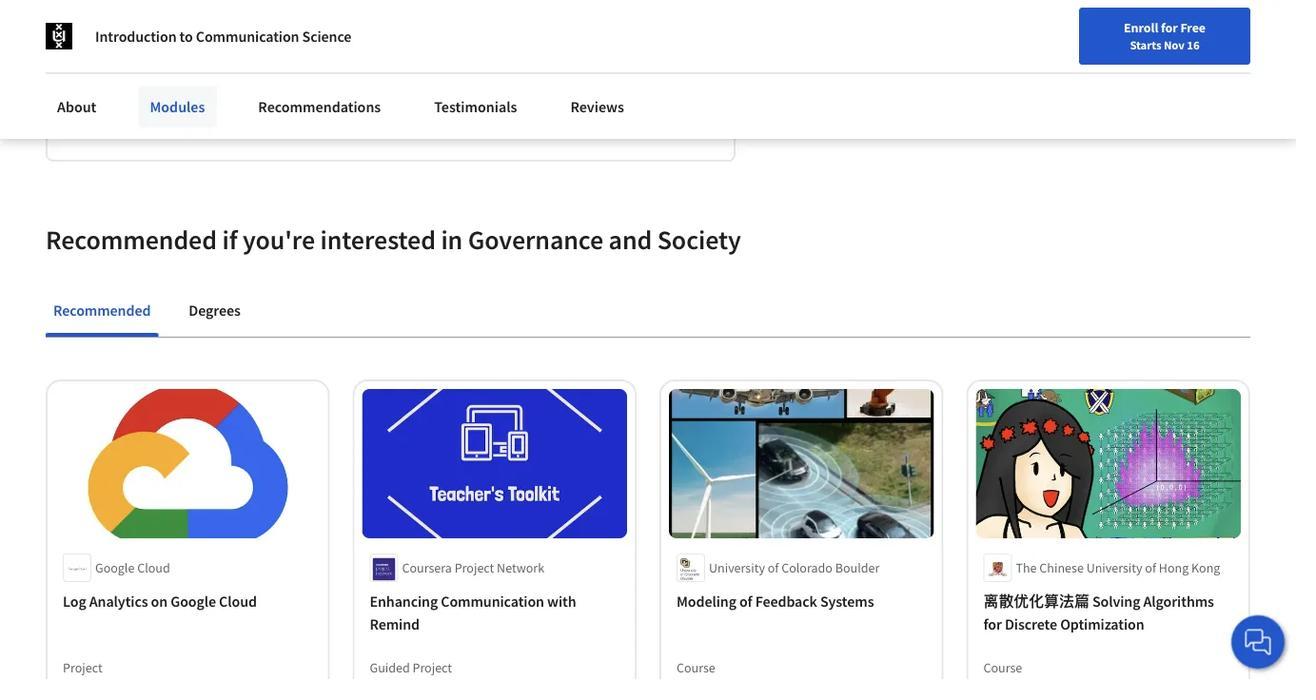 Task type: locate. For each thing, give the bounding box(es) containing it.
1 course from the left
[[677, 660, 716, 677]]

hong
[[1159, 560, 1189, 577]]

recommended
[[46, 223, 217, 257], [53, 301, 151, 320]]

1 university from the left
[[709, 560, 765, 577]]

0 vertical spatial google
[[95, 560, 135, 577]]

0 vertical spatial cloud
[[137, 560, 170, 577]]

None search field
[[271, 12, 547, 50]]

nov
[[1164, 37, 1185, 52]]

for up nov
[[1161, 19, 1178, 36]]

remind
[[370, 615, 420, 634]]

log analytics on google cloud
[[63, 592, 257, 611]]

of left hong
[[1145, 560, 1157, 577]]

about
[[57, 97, 97, 116]]

reviews link
[[559, 86, 636, 128]]

1 horizontal spatial of
[[768, 560, 779, 577]]

testimonials
[[434, 97, 517, 116]]

cloud right on
[[219, 592, 257, 611]]

of up the modeling of feedback systems
[[768, 560, 779, 577]]

free
[[1181, 19, 1206, 36]]

discrete
[[1005, 615, 1058, 634]]

enhancing communication with remind link
[[370, 590, 620, 636]]

1 horizontal spatial google
[[171, 592, 216, 611]]

systems
[[820, 592, 874, 611]]

0 vertical spatial recommended
[[46, 223, 217, 257]]

modules
[[150, 97, 205, 116]]

coursera project network
[[402, 560, 545, 577]]

for left discrete
[[984, 615, 1002, 634]]

boulder
[[835, 560, 880, 577]]

university
[[709, 560, 765, 577], [1087, 560, 1143, 577]]

of right modeling
[[740, 592, 753, 611]]

the chinese university of hong kong
[[1016, 560, 1221, 577]]

kong
[[1192, 560, 1221, 577]]

algorithms
[[1144, 592, 1215, 611]]

0 vertical spatial for
[[1161, 19, 1178, 36]]

1 vertical spatial for
[[984, 615, 1002, 634]]

course
[[677, 660, 716, 677], [984, 660, 1023, 677]]

google cloud
[[95, 560, 170, 577]]

1 horizontal spatial communication
[[441, 592, 544, 611]]

with
[[547, 592, 576, 611]]

1 horizontal spatial cloud
[[219, 592, 257, 611]]

university up modeling
[[709, 560, 765, 577]]

in
[[441, 223, 463, 257]]

project right guided at bottom left
[[413, 660, 452, 677]]

project
[[455, 560, 494, 577], [63, 660, 102, 677], [413, 660, 452, 677]]

science
[[302, 27, 352, 46]]

university up solving
[[1087, 560, 1143, 577]]

recommended inside "button"
[[53, 301, 151, 320]]

0 horizontal spatial cloud
[[137, 560, 170, 577]]

1 horizontal spatial course
[[984, 660, 1023, 677]]

of for systems
[[740, 592, 753, 611]]

2 horizontal spatial project
[[455, 560, 494, 577]]

introduction to communication science
[[95, 27, 352, 46]]

2 course from the left
[[984, 660, 1023, 677]]

log analytics on google cloud link
[[63, 590, 313, 613]]

google up 'analytics'
[[95, 560, 135, 577]]

course for modeling of feedback systems
[[677, 660, 716, 677]]

university of colorado boulder
[[709, 560, 880, 577]]

google right on
[[171, 592, 216, 611]]

1 vertical spatial communication
[[441, 592, 544, 611]]

1 horizontal spatial project
[[413, 660, 452, 677]]

course down modeling
[[677, 660, 716, 677]]

0 horizontal spatial for
[[984, 615, 1002, 634]]

0 horizontal spatial of
[[740, 592, 753, 611]]

for
[[1161, 19, 1178, 36], [984, 615, 1002, 634]]

communication
[[196, 27, 299, 46], [441, 592, 544, 611]]

cloud
[[137, 560, 170, 577], [219, 592, 257, 611]]

project for coursera
[[455, 560, 494, 577]]

communication right to in the top of the page
[[196, 27, 299, 46]]

0 horizontal spatial course
[[677, 660, 716, 677]]

guided
[[370, 660, 410, 677]]

project up the enhancing communication with remind
[[455, 560, 494, 577]]

show notifications image
[[1085, 24, 1108, 47]]

coursera image
[[23, 15, 144, 46]]

cloud up on
[[137, 560, 170, 577]]

chinese
[[1040, 560, 1084, 577]]

communication down coursera project network
[[441, 592, 544, 611]]

reviews
[[571, 97, 624, 116]]

the
[[1016, 560, 1037, 577]]

1 horizontal spatial for
[[1161, 19, 1178, 36]]

enhancing communication with remind
[[370, 592, 576, 634]]

recommendations
[[258, 97, 381, 116]]

recommendation tabs tab list
[[46, 288, 1251, 337]]

of
[[768, 560, 779, 577], [1145, 560, 1157, 577], [740, 592, 753, 611]]

0 vertical spatial communication
[[196, 27, 299, 46]]

menu item
[[943, 19, 1065, 81]]

离散优化算法篇 solving algorithms for discrete optimization link
[[984, 590, 1234, 636]]

0 horizontal spatial project
[[63, 660, 102, 677]]

recommended if you're interested in governance and society
[[46, 223, 741, 257]]

0 horizontal spatial university
[[709, 560, 765, 577]]

course down discrete
[[984, 660, 1023, 677]]

1 vertical spatial recommended
[[53, 301, 151, 320]]

modules link
[[138, 86, 216, 128]]

log
[[63, 592, 86, 611]]

1 horizontal spatial university
[[1087, 560, 1143, 577]]

0 horizontal spatial communication
[[196, 27, 299, 46]]

google
[[95, 560, 135, 577], [171, 592, 216, 611]]

introduction
[[95, 27, 177, 46]]

project down log
[[63, 660, 102, 677]]

on
[[151, 592, 168, 611]]



Task type: vqa. For each thing, say whether or not it's contained in the screenshot.


Task type: describe. For each thing, give the bounding box(es) containing it.
analytics
[[89, 592, 148, 611]]

you're
[[243, 223, 315, 257]]

feedback
[[755, 592, 817, 611]]

chat with us image
[[1243, 627, 1274, 658]]

degrees button
[[181, 288, 248, 333]]

2 university from the left
[[1087, 560, 1143, 577]]

recommended button
[[46, 288, 158, 333]]

starts
[[1130, 37, 1162, 52]]

recommended for recommended
[[53, 301, 151, 320]]

communication inside the enhancing communication with remind
[[441, 592, 544, 611]]

0 horizontal spatial google
[[95, 560, 135, 577]]

solving
[[1093, 592, 1141, 611]]

optimization
[[1061, 615, 1145, 634]]

2 horizontal spatial of
[[1145, 560, 1157, 577]]

society
[[657, 223, 741, 257]]

enroll
[[1124, 19, 1159, 36]]

testimonials link
[[423, 86, 529, 128]]

modeling of feedback systems
[[677, 592, 874, 611]]

of for boulder
[[768, 560, 779, 577]]

project for guided
[[413, 660, 452, 677]]

if
[[222, 223, 237, 257]]

recommendations link
[[247, 86, 392, 128]]

recommended for recommended if you're interested in governance and society
[[46, 223, 217, 257]]

about link
[[46, 86, 108, 128]]

degrees
[[189, 301, 241, 320]]

16
[[1187, 37, 1200, 52]]

enhancing
[[370, 592, 438, 611]]

colorado
[[782, 560, 833, 577]]

guided project
[[370, 660, 452, 677]]

1 vertical spatial cloud
[[219, 592, 257, 611]]

modeling
[[677, 592, 737, 611]]

interested
[[320, 223, 436, 257]]

离散优化算法篇 solving algorithms for discrete optimization
[[984, 592, 1215, 634]]

for inside 离散优化算法篇 solving algorithms for discrete optimization
[[984, 615, 1002, 634]]

enroll for free starts nov 16
[[1124, 19, 1206, 52]]

and
[[609, 223, 652, 257]]

1 vertical spatial google
[[171, 592, 216, 611]]

coursera
[[402, 560, 452, 577]]

university of amsterdam image
[[46, 23, 72, 49]]

network
[[497, 560, 545, 577]]

for inside enroll for free starts nov 16
[[1161, 19, 1178, 36]]

离散优化算法篇
[[984, 592, 1090, 611]]

course for 离散优化算法篇 solving algorithms for discrete optimization
[[984, 660, 1023, 677]]

to
[[180, 27, 193, 46]]

modeling of feedback systems link
[[677, 590, 927, 613]]

governance
[[468, 223, 604, 257]]



